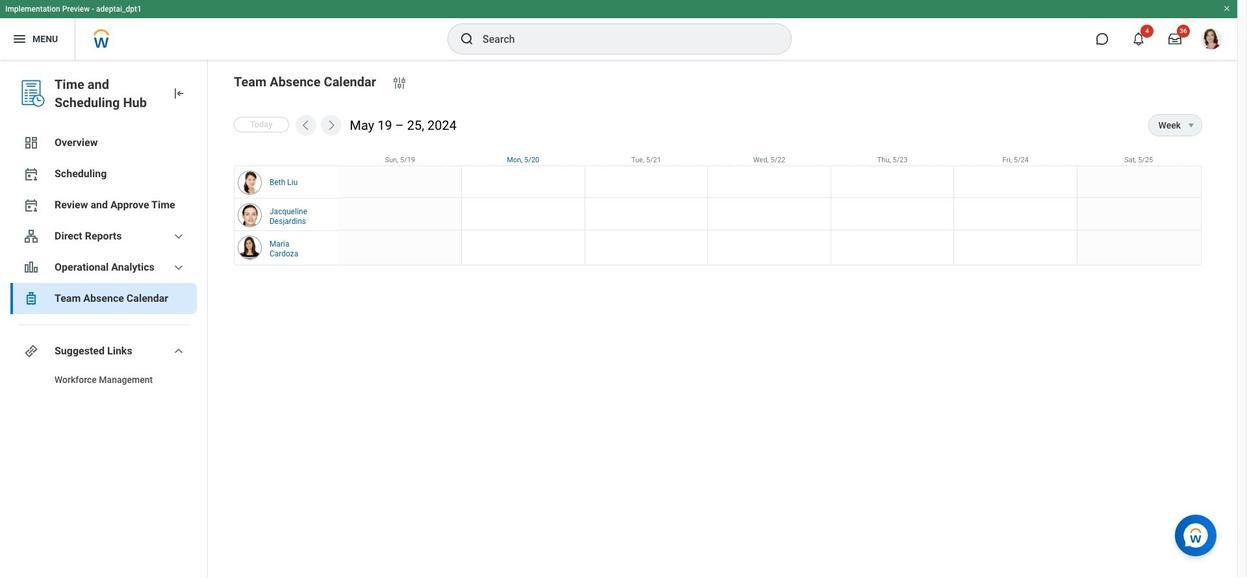 Task type: locate. For each thing, give the bounding box(es) containing it.
search image
[[459, 31, 475, 47]]

0 vertical spatial chevron down small image
[[171, 229, 186, 244]]

2 chevron down small image from the top
[[171, 344, 186, 359]]

chevron down small image
[[171, 260, 186, 276]]

link image
[[23, 344, 39, 359]]

banner
[[0, 0, 1238, 60]]

transformation import image
[[171, 86, 186, 101]]

chevron down small image
[[171, 229, 186, 244], [171, 344, 186, 359]]

notifications large image
[[1133, 32, 1146, 45]]

change selection image
[[392, 75, 407, 91]]

1 chevron down small image from the top
[[171, 229, 186, 244]]

chevron right image
[[325, 119, 338, 132]]

1 vertical spatial chevron down small image
[[171, 344, 186, 359]]

inbox large image
[[1169, 32, 1182, 45]]

chart image
[[23, 260, 39, 276]]

calendar user solid image
[[23, 198, 39, 213]]

dashboard image
[[23, 135, 39, 151]]

task timeoff image
[[23, 291, 39, 307]]



Task type: vqa. For each thing, say whether or not it's contained in the screenshot.
Navigation Pane REGION
yes



Task type: describe. For each thing, give the bounding box(es) containing it.
chevron down small image for view team icon
[[171, 229, 186, 244]]

time and scheduling hub element
[[55, 75, 161, 112]]

caret down image
[[1184, 120, 1200, 131]]

profile logan mcneil image
[[1201, 29, 1222, 52]]

close environment banner image
[[1224, 5, 1231, 12]]

Search Workday  search field
[[483, 25, 765, 53]]

chevron left image
[[299, 119, 312, 132]]

view team image
[[23, 229, 39, 244]]

chevron down small image for link 'icon'
[[171, 344, 186, 359]]

navigation pane region
[[0, 60, 208, 578]]

calendar user solid image
[[23, 166, 39, 182]]

justify image
[[12, 31, 27, 47]]



